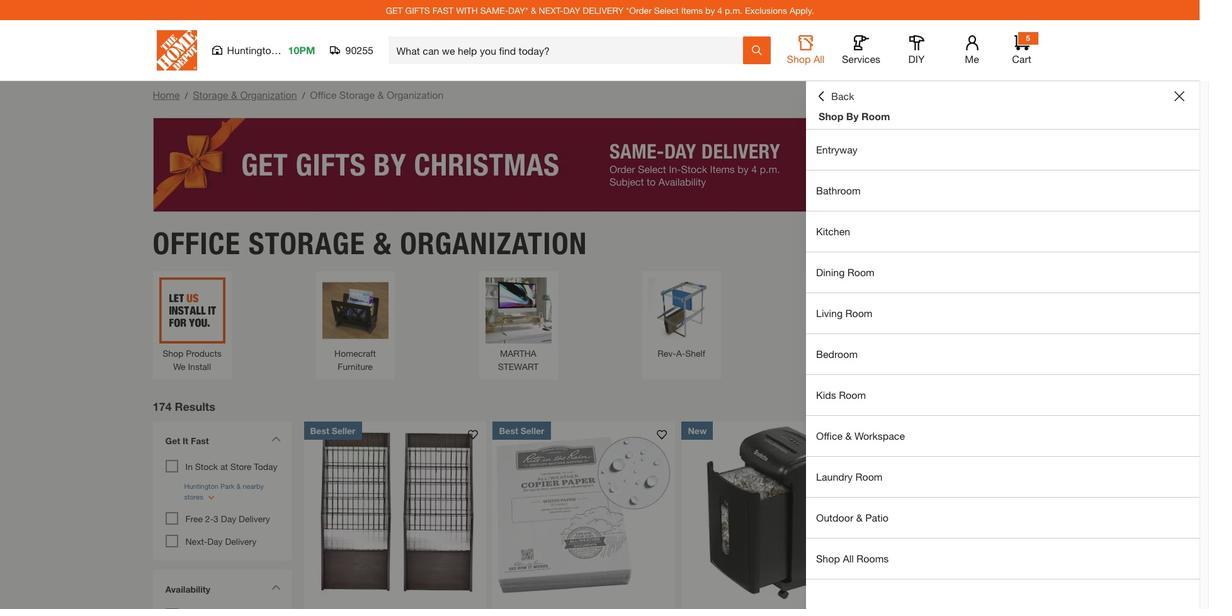 Task type: locate. For each thing, give the bounding box(es) containing it.
1 horizontal spatial all
[[843, 553, 854, 565]]

1 / from the left
[[185, 90, 188, 101]]

all up back button at right
[[814, 53, 825, 65]]

0 vertical spatial delivery
[[239, 514, 270, 525]]

day down 3
[[207, 537, 223, 547]]

4
[[718, 5, 723, 15]]

shop products we install link
[[159, 278, 225, 373]]

get
[[386, 5, 403, 15]]

2 best from the left
[[499, 426, 518, 436]]

room right laundry
[[856, 471, 883, 483]]

feedback link image
[[1193, 213, 1210, 281]]

shelf
[[686, 348, 706, 359]]

home
[[153, 89, 180, 101]]

best seller for wooden free standing 6-tier display literature brochure magazine rack in black (2-pack) "image"
[[310, 426, 356, 436]]

day
[[221, 514, 236, 525], [207, 537, 223, 547]]

best
[[310, 426, 329, 436], [499, 426, 518, 436]]

shop inside menu
[[817, 553, 841, 565]]

1 best from the left
[[310, 426, 329, 436]]

0 horizontal spatial all
[[814, 53, 825, 65]]

&
[[531, 5, 537, 15], [231, 89, 238, 101], [378, 89, 384, 101], [374, 225, 392, 262], [846, 430, 852, 442], [857, 512, 863, 524]]

homecraft furniture
[[335, 348, 376, 372]]

best for wooden free standing 6-tier display literature brochure magazine rack in black (2-pack) "image"
[[310, 426, 329, 436]]

1 horizontal spatial office
[[310, 89, 337, 101]]

all inside button
[[814, 53, 825, 65]]

office
[[310, 89, 337, 101], [153, 225, 241, 262], [817, 430, 843, 442]]

get
[[165, 436, 180, 446]]

kids
[[817, 389, 837, 401]]

a-
[[677, 348, 686, 359]]

stock
[[195, 462, 218, 472]]

same-
[[481, 5, 509, 15]]

shop inside button
[[787, 53, 811, 65]]

apply.
[[790, 5, 814, 15]]

next-day delivery link
[[186, 537, 257, 547]]

products
[[186, 348, 222, 359]]

outdoor & patio
[[817, 512, 889, 524]]

0 horizontal spatial office
[[153, 225, 241, 262]]

1 vertical spatial office
[[153, 225, 241, 262]]

bedroom
[[817, 348, 858, 360]]

3
[[214, 514, 219, 525]]

martha stewart image
[[486, 278, 552, 344]]

dining room
[[817, 267, 875, 279]]

1 horizontal spatial seller
[[521, 426, 545, 436]]

shop down back button at right
[[819, 110, 844, 122]]

wooden free standing 6-tier display literature brochure magazine rack in black (2-pack) image
[[304, 422, 487, 605]]

room right kids on the right of the page
[[839, 389, 867, 401]]

delivery right 3
[[239, 514, 270, 525]]

2 horizontal spatial office
[[817, 430, 843, 442]]

room right "dining"
[[848, 267, 875, 279]]

room
[[862, 110, 891, 122], [848, 267, 875, 279], [846, 308, 873, 319], [839, 389, 867, 401], [856, 471, 883, 483]]

5
[[1027, 33, 1031, 43]]

homecraft furniture image
[[322, 278, 388, 344]]

martha stewart
[[498, 348, 539, 372]]

store
[[231, 462, 252, 472]]

1 vertical spatial all
[[843, 553, 854, 565]]

shop by room
[[819, 110, 891, 122]]

day right 3
[[221, 514, 236, 525]]

shop down outdoor
[[817, 553, 841, 565]]

park
[[280, 44, 300, 56]]

delivery
[[239, 514, 270, 525], [225, 537, 257, 547]]

kitchen
[[817, 226, 851, 238]]

menu
[[807, 130, 1200, 580]]

1 best seller from the left
[[310, 426, 356, 436]]

stewart
[[498, 361, 539, 372]]

1 horizontal spatial best seller
[[499, 426, 545, 436]]

all inside menu
[[843, 553, 854, 565]]

0 horizontal spatial /
[[185, 90, 188, 101]]

laundry
[[817, 471, 853, 483]]

living room
[[817, 308, 873, 319]]

wall mounted
[[818, 348, 872, 359]]

get it fast link
[[159, 428, 285, 457]]

shop products we install image
[[159, 278, 225, 344]]

2 vertical spatial office
[[817, 430, 843, 442]]

homecraft
[[335, 348, 376, 359]]

room for laundry room
[[856, 471, 883, 483]]

shop up the we
[[163, 348, 184, 359]]

by
[[847, 110, 859, 122]]

0 vertical spatial office
[[310, 89, 337, 101]]

shop
[[787, 53, 811, 65], [819, 110, 844, 122], [163, 348, 184, 359], [817, 553, 841, 565]]

all left the rooms
[[843, 553, 854, 565]]

shop all rooms link
[[807, 539, 1200, 580]]

p.m.
[[725, 5, 743, 15]]

in stock at store today link
[[186, 462, 278, 472]]

organization
[[240, 89, 297, 101], [387, 89, 444, 101], [400, 225, 588, 262]]

me
[[966, 53, 980, 65]]

huntington park
[[227, 44, 300, 56]]

/ right the home
[[185, 90, 188, 101]]

huntington
[[227, 44, 277, 56]]

bedroom link
[[807, 335, 1200, 375]]

martha
[[500, 348, 537, 359]]

best seller
[[310, 426, 356, 436], [499, 426, 545, 436]]

1 seller from the left
[[332, 426, 356, 436]]

select
[[655, 5, 679, 15]]

new
[[688, 426, 707, 436]]

menu containing entryway
[[807, 130, 1200, 580]]

office storage & organization
[[153, 225, 588, 262]]

90255 button
[[330, 44, 374, 57]]

seller for 'all-weather 8-1/2 in. x 11 in. 20 lbs. bulk copier paper, white (500-sheet pack)' image
[[521, 426, 545, 436]]

services button
[[842, 35, 882, 66]]

all for shop all
[[814, 53, 825, 65]]

day*
[[509, 5, 529, 15]]

diy button
[[897, 35, 937, 66]]

delivery down free 2-3 day delivery
[[225, 537, 257, 547]]

kids room
[[817, 389, 867, 401]]

wall mounted link
[[812, 278, 878, 360]]

0 horizontal spatial best
[[310, 426, 329, 436]]

shop inside shop products we install
[[163, 348, 184, 359]]

free 2-3 day delivery
[[186, 514, 270, 525]]

storage
[[193, 89, 228, 101], [340, 89, 375, 101], [249, 225, 366, 262]]

in stock at store today
[[186, 462, 278, 472]]

0 vertical spatial all
[[814, 53, 825, 65]]

dining room link
[[807, 253, 1200, 293]]

entryway link
[[807, 130, 1200, 170]]

/
[[185, 90, 188, 101], [302, 90, 305, 101]]

1 horizontal spatial /
[[302, 90, 305, 101]]

room right living
[[846, 308, 873, 319]]

shop down apply.
[[787, 53, 811, 65]]

martha stewart link
[[486, 278, 552, 373]]

sponsored banner image
[[153, 118, 1048, 212]]

1 horizontal spatial best
[[499, 426, 518, 436]]

0 horizontal spatial seller
[[332, 426, 356, 436]]

next-
[[186, 537, 207, 547]]

rev-a-shelf
[[658, 348, 706, 359]]

all
[[814, 53, 825, 65], [843, 553, 854, 565]]

/ down 10pm
[[302, 90, 305, 101]]

0 horizontal spatial best seller
[[310, 426, 356, 436]]

outdoor & patio link
[[807, 498, 1200, 539]]

2 best seller from the left
[[499, 426, 545, 436]]

2-
[[205, 514, 214, 525]]

2 seller from the left
[[521, 426, 545, 436]]

shop all rooms
[[817, 553, 889, 565]]

living
[[817, 308, 843, 319]]



Task type: vqa. For each thing, say whether or not it's contained in the screenshot.
the rightmost FOR
no



Task type: describe. For each thing, give the bounding box(es) containing it.
items
[[682, 5, 703, 15]]

shop all button
[[786, 35, 826, 66]]

rev a shelf image
[[649, 278, 715, 344]]

results
[[175, 400, 215, 414]]

today
[[254, 462, 278, 472]]

room for kids room
[[839, 389, 867, 401]]

laundry room link
[[807, 457, 1200, 498]]

back button
[[817, 90, 855, 103]]

next-
[[539, 5, 564, 15]]

shop for shop all
[[787, 53, 811, 65]]

next-day delivery
[[186, 537, 257, 547]]

availability link
[[159, 577, 285, 606]]

outdoor
[[817, 512, 854, 524]]

free
[[186, 514, 203, 525]]

storage & organization link
[[193, 89, 297, 101]]

room for dining room
[[848, 267, 875, 279]]

by
[[706, 5, 715, 15]]

shop all
[[787, 53, 825, 65]]

office & workspace
[[817, 430, 906, 442]]

day
[[564, 5, 581, 15]]

install
[[188, 361, 211, 372]]

all for shop all rooms
[[843, 553, 854, 565]]

office supplies image
[[975, 278, 1041, 344]]

mounted
[[837, 348, 872, 359]]

home / storage & organization / office storage & organization
[[153, 89, 444, 101]]

kids room link
[[807, 376, 1200, 416]]

2 / from the left
[[302, 90, 305, 101]]

shop products we install
[[163, 348, 222, 372]]

diy
[[909, 53, 925, 65]]

with
[[456, 5, 478, 15]]

free 2-3 day delivery link
[[186, 514, 270, 525]]

30 l/7.9 gal. paper shredder cross cut document shredder for credit card/cd/junk mail shredder for office home image
[[682, 422, 865, 605]]

services
[[842, 53, 881, 65]]

best seller for 'all-weather 8-1/2 in. x 11 in. 20 lbs. bulk copier paper, white (500-sheet pack)' image
[[499, 426, 545, 436]]

back
[[832, 90, 855, 102]]

kitchen link
[[807, 212, 1200, 252]]

room right by
[[862, 110, 891, 122]]

fast
[[191, 436, 209, 446]]

10pm
[[288, 44, 315, 56]]

1 vertical spatial delivery
[[225, 537, 257, 547]]

rev-
[[658, 348, 677, 359]]

office for office & workspace
[[817, 430, 843, 442]]

rev-a-shelf link
[[649, 278, 715, 360]]

the home depot logo image
[[157, 30, 197, 71]]

dining
[[817, 267, 845, 279]]

*order
[[627, 5, 652, 15]]

entryway
[[817, 144, 858, 156]]

gifts
[[406, 5, 430, 15]]

174
[[153, 400, 172, 414]]

cx8 crosscut shredder image
[[871, 422, 1054, 605]]

bathroom
[[817, 185, 861, 197]]

availability
[[165, 584, 210, 595]]

me button
[[952, 35, 993, 66]]

office & workspace link
[[807, 417, 1200, 457]]

exclusions
[[745, 5, 788, 15]]

office for office storage & organization
[[153, 225, 241, 262]]

patio
[[866, 512, 889, 524]]

0 vertical spatial day
[[221, 514, 236, 525]]

1 vertical spatial day
[[207, 537, 223, 547]]

drawer close image
[[1175, 91, 1185, 101]]

cart 5
[[1013, 33, 1032, 65]]

workspace
[[855, 430, 906, 442]]

delivery
[[583, 5, 624, 15]]

seller for wooden free standing 6-tier display literature brochure magazine rack in black (2-pack) "image"
[[332, 426, 356, 436]]

laundry room
[[817, 471, 883, 483]]

home link
[[153, 89, 180, 101]]

90255
[[346, 44, 374, 56]]

shop for shop all rooms
[[817, 553, 841, 565]]

wall
[[818, 348, 834, 359]]

room for living room
[[846, 308, 873, 319]]

best for 'all-weather 8-1/2 in. x 11 in. 20 lbs. bulk copier paper, white (500-sheet pack)' image
[[499, 426, 518, 436]]

at
[[221, 462, 228, 472]]

shop for shop by room
[[819, 110, 844, 122]]

174 results
[[153, 400, 215, 414]]

it
[[183, 436, 188, 446]]

cart
[[1013, 53, 1032, 65]]

wall mounted image
[[812, 278, 878, 344]]

we
[[173, 361, 186, 372]]

fast
[[433, 5, 454, 15]]

all-weather 8-1/2 in. x 11 in. 20 lbs. bulk copier paper, white (500-sheet pack) image
[[493, 422, 676, 605]]

What can we help you find today? search field
[[397, 37, 743, 64]]

in
[[186, 462, 193, 472]]

get it fast
[[165, 436, 209, 446]]

shop for shop products we install
[[163, 348, 184, 359]]

homecraft furniture link
[[322, 278, 388, 373]]

bathroom link
[[807, 171, 1200, 211]]



